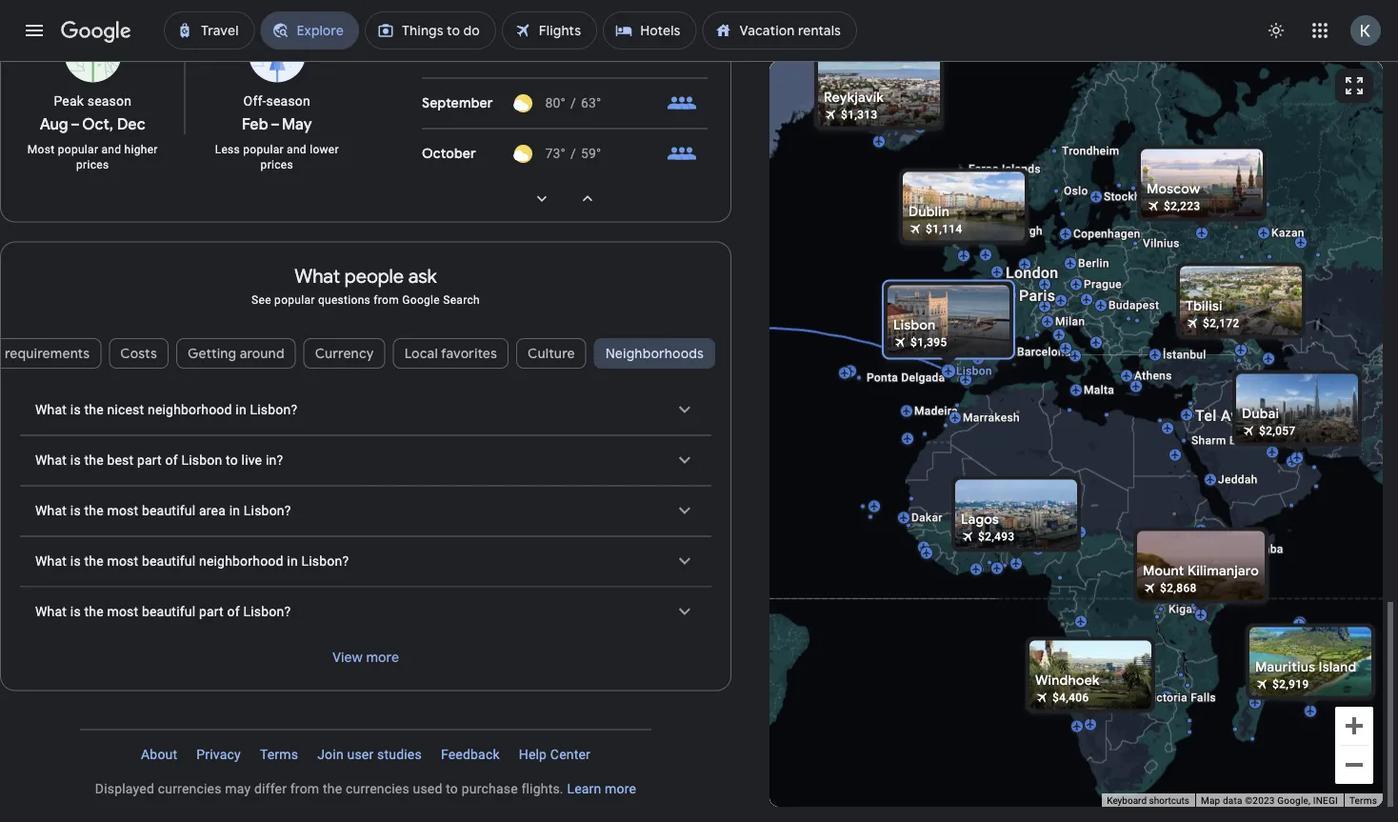 Task type: vqa. For each thing, say whether or not it's contained in the screenshot.


Task type: describe. For each thing, give the bounding box(es) containing it.
lisbon? up in?
[[250, 403, 297, 418]]

popular inside peak season aug – oct, dec most popular and higher prices
[[58, 143, 98, 156]]

is for what is the most beautiful part of lisbon?
[[70, 605, 81, 620]]

view
[[332, 650, 363, 667]]

$2,919
[[1273, 678, 1309, 691]]

main menu image
[[23, 19, 46, 42]]

what for what is the most beautiful part of lisbon?
[[35, 605, 67, 620]]

mauritius
[[1255, 659, 1316, 676]]

learn more link
[[567, 782, 636, 797]]

what for what is the nicest neighborhood in lisbon?
[[35, 403, 67, 418]]

0 vertical spatial neighborhood
[[148, 403, 232, 418]]

nicest
[[107, 403, 144, 418]]

63°
[[581, 96, 602, 112]]

dec
[[117, 115, 146, 134]]

area
[[199, 504, 226, 519]]

used
[[413, 782, 442, 797]]

yafo
[[1256, 407, 1288, 425]]

learn
[[567, 782, 601, 797]]

lisbon? for what is the most beautiful area in lisbon?
[[244, 504, 291, 519]]

0 vertical spatial lisbon
[[893, 317, 936, 334]]

what is the most beautiful area in lisbon?
[[35, 504, 291, 519]]

search
[[443, 294, 480, 307]]

1 currencies from the left
[[158, 782, 222, 797]]

getting
[[188, 345, 236, 362]]

1 horizontal spatial terms link
[[1350, 795, 1377, 806]]

4406 US dollars text field
[[1053, 691, 1089, 704]]

delgada
[[901, 371, 945, 384]]

differ
[[254, 782, 287, 797]]

mauritius island
[[1255, 659, 1357, 676]]

0 horizontal spatial from
[[290, 782, 319, 797]]

peak
[[54, 94, 84, 110]]

what is the most beautiful area in lisbon? button
[[20, 487, 712, 536]]

in for area
[[229, 504, 240, 519]]

$2,172
[[1203, 317, 1240, 330]]

change appearance image
[[1254, 8, 1299, 53]]

65°
[[581, 45, 602, 61]]

what is the most beautiful neighborhood in lisbon? button
[[20, 537, 712, 587]]

neighborhoods
[[606, 345, 704, 362]]

1 vertical spatial of
[[227, 605, 240, 620]]

september
[[422, 95, 493, 113]]

in?
[[266, 453, 283, 469]]

neighborhoods button
[[594, 331, 715, 376]]

kazan
[[1272, 226, 1305, 240]]

live
[[241, 453, 262, 469]]

aug – oct,
[[40, 115, 113, 134]]

partly cloudy image for october
[[513, 145, 532, 164]]

popular for what
[[274, 294, 315, 307]]

2 currencies from the left
[[346, 782, 409, 797]]

peak seasons section. image
[[62, 24, 123, 85]]

privacy link
[[187, 740, 250, 771]]

copenhagen
[[1073, 227, 1141, 241]]

lisbon inside dropdown button
[[181, 453, 222, 469]]

most for area
[[107, 504, 138, 519]]

2919 US dollars text field
[[1273, 678, 1309, 691]]

paris
[[1019, 287, 1056, 305]]

is for what is the nicest neighborhood in lisbon?
[[70, 403, 81, 418]]

people
[[345, 265, 404, 289]]

stockholm
[[1104, 190, 1161, 203]]

season for aug – oct,
[[87, 94, 132, 110]]

in for neighborhood
[[287, 554, 298, 570]]

edinburgh
[[989, 224, 1043, 238]]

2868 US dollars text field
[[1160, 582, 1197, 595]]

the for what is the best part of lisbon to live in?
[[84, 453, 104, 469]]

off-season feb – may less popular and lower prices
[[215, 94, 339, 172]]

region containing what is the nicest neighborhood in lisbon?
[[1, 386, 731, 637]]

local favorites button
[[393, 331, 509, 376]]

83°
[[545, 45, 566, 61]]

1 horizontal spatial part
[[199, 605, 224, 620]]

marrakesh
[[963, 411, 1020, 424]]

partly cloudy image for august
[[513, 44, 532, 63]]

vilnius
[[1143, 237, 1180, 250]]

dakar
[[912, 511, 943, 524]]

next month image
[[519, 176, 565, 222]]

loading results progress bar
[[0, 61, 1398, 65]]

ask
[[408, 265, 437, 289]]

tel
[[1195, 407, 1217, 425]]

islands
[[1002, 162, 1041, 176]]

map
[[1201, 795, 1220, 806]]

english
[[259, 791, 304, 808]]

map data ©2023 google, inegi
[[1201, 795, 1338, 806]]

prices inside peak season aug – oct, dec most popular and higher prices
[[76, 158, 109, 172]]

ponta
[[867, 371, 898, 384]]

lisbon? for what is the most beautiful part of lisbon?
[[243, 605, 291, 620]]

athens
[[1134, 369, 1172, 382]]

2057 US dollars text field
[[1259, 424, 1296, 438]]

august
[[422, 45, 467, 62]]

popular for off-
[[243, 143, 284, 156]]

culture
[[528, 345, 575, 362]]

madeira
[[914, 404, 958, 418]]

1 horizontal spatial more
[[605, 782, 636, 797]]

0 vertical spatial of
[[165, 453, 178, 469]]

about
[[141, 747, 177, 763]]

view more
[[332, 650, 399, 667]]

feedback
[[441, 747, 500, 763]]

beautiful for area
[[142, 504, 196, 519]]

more inside dropdown button
[[366, 650, 399, 667]]

flights.
[[521, 782, 564, 797]]

about link
[[131, 740, 187, 771]]

user
[[347, 747, 374, 763]]

80° / 63°
[[545, 96, 602, 112]]

local favorites
[[405, 345, 497, 362]]

view larger map image
[[1343, 74, 1366, 97]]

english (united states) button
[[222, 784, 416, 814]]

/ for september
[[571, 96, 576, 112]]

80°
[[545, 96, 566, 112]]

busy image for august
[[667, 38, 697, 69]]

may
[[225, 782, 251, 797]]

what is the nicest neighborhood in lisbon?
[[35, 403, 297, 418]]

i̇stanbul
[[1163, 348, 1206, 361]]

inegi
[[1313, 795, 1338, 806]]

0 horizontal spatial terms
[[260, 747, 298, 763]]

the for what is the most beautiful neighborhood in lisbon?
[[84, 554, 104, 570]]

is for what is the most beautiful neighborhood in lisbon?
[[70, 554, 81, 570]]

purchase
[[462, 782, 518, 797]]

costs
[[120, 345, 157, 362]]

currency
[[315, 345, 374, 362]]

2223 US dollars text field
[[1164, 200, 1201, 213]]

the for what is the most beautiful part of lisbon?
[[84, 605, 104, 620]]

2493 US dollars text field
[[978, 530, 1015, 543]]

partly cloudy image for september
[[513, 94, 532, 114]]

1 horizontal spatial to
[[446, 782, 458, 797]]

view more button
[[310, 641, 421, 676]]



Task type: locate. For each thing, give the bounding box(es) containing it.
busy image for october
[[667, 139, 697, 170]]

to left live
[[226, 453, 238, 469]]

0 horizontal spatial lisbon
[[181, 453, 222, 469]]

lisbon left live
[[181, 453, 222, 469]]

what for what is the most beautiful neighborhood in lisbon?
[[35, 554, 67, 570]]

1 horizontal spatial prices
[[261, 158, 293, 172]]

terms link right inegi
[[1350, 795, 1377, 806]]

0 vertical spatial in
[[236, 403, 247, 418]]

peak season aug – oct, dec most popular and higher prices
[[27, 94, 158, 172]]

lisbon? for what is the most beautiful neighborhood in lisbon?
[[301, 554, 349, 570]]

most up what is the most beautiful part of lisbon?
[[107, 554, 138, 570]]

what for what people ask see popular questions from google search
[[295, 265, 340, 289]]

map region
[[754, 0, 1398, 822]]

is
[[70, 403, 81, 418], [70, 453, 81, 469], [70, 504, 81, 519], [70, 554, 81, 570], [70, 605, 81, 620]]

from inside what people ask see popular questions from google search
[[374, 294, 399, 307]]

most down what is the most beautiful neighborhood in lisbon?
[[107, 605, 138, 620]]

around
[[240, 345, 284, 362]]

season inside peak season aug – oct, dec most popular and higher prices
[[87, 94, 132, 110]]

the
[[84, 403, 104, 418], [84, 453, 104, 469], [84, 504, 104, 519], [84, 554, 104, 570], [84, 605, 104, 620], [323, 782, 342, 797]]

$2,493
[[978, 530, 1015, 543]]

/ left 59°
[[571, 146, 576, 162]]

victoria falls
[[1146, 691, 1216, 704]]

what inside what people ask see popular questions from google search
[[295, 265, 340, 289]]

beautiful down what is the most beautiful area in lisbon?
[[142, 554, 196, 570]]

budapest
[[1109, 299, 1159, 312]]

busy image down busy icon
[[667, 139, 697, 170]]

2 vertical spatial /
[[571, 146, 576, 162]]

tehran
[[1284, 384, 1321, 398]]

is for what is the most beautiful area in lisbon?
[[70, 504, 81, 519]]

busy image
[[667, 89, 697, 119]]

addis
[[1215, 542, 1246, 556]]

1 horizontal spatial from
[[374, 294, 399, 307]]

currency button
[[304, 331, 385, 376]]

2 vertical spatial partly cloudy image
[[513, 145, 532, 164]]

lisbon? down what is the most beautiful neighborhood in lisbon?
[[243, 605, 291, 620]]

2 vertical spatial beautiful
[[142, 605, 196, 620]]

join user studies
[[317, 747, 422, 763]]

prices inside off-season feb – may less popular and lower prices
[[261, 158, 293, 172]]

ponta delgada
[[867, 371, 945, 384]]

1 horizontal spatial currencies
[[346, 782, 409, 797]]

3 is from the top
[[70, 504, 81, 519]]

1 season from the left
[[87, 94, 132, 110]]

2 season from the left
[[266, 94, 310, 110]]

1 is from the top
[[70, 403, 81, 418]]

$1,395
[[911, 336, 947, 349]]

lisbon?
[[250, 403, 297, 418], [244, 504, 291, 519], [301, 554, 349, 570], [243, 605, 291, 620]]

1 vertical spatial partly cloudy image
[[513, 94, 532, 114]]

data
[[1223, 795, 1243, 806]]

0 vertical spatial terms
[[260, 747, 298, 763]]

2 most from the top
[[107, 554, 138, 570]]

currencies down 'privacy' link
[[158, 782, 222, 797]]

(united
[[307, 791, 353, 808]]

see
[[252, 294, 271, 307]]

prices down feb – may
[[261, 158, 293, 172]]

1 vertical spatial lisbon
[[956, 364, 992, 378]]

1 horizontal spatial and
[[287, 143, 307, 156]]

1 partly cloudy image from the top
[[513, 44, 532, 63]]

5 is from the top
[[70, 605, 81, 620]]

0 horizontal spatial prices
[[76, 158, 109, 172]]

0 horizontal spatial to
[[226, 453, 238, 469]]

help center link
[[509, 740, 600, 771]]

tbilisi
[[1186, 298, 1223, 315]]

neighborhood up the what is the best part of lisbon to live in?
[[148, 403, 232, 418]]

1 vertical spatial in
[[229, 504, 240, 519]]

displayed
[[95, 782, 154, 797]]

2 vertical spatial most
[[107, 605, 138, 620]]

from down people
[[374, 294, 399, 307]]

most
[[107, 504, 138, 519], [107, 554, 138, 570], [107, 605, 138, 620]]

terms link up 'differ'
[[250, 740, 308, 771]]

1 vertical spatial more
[[605, 782, 636, 797]]

feedback link
[[431, 740, 509, 771]]

neighborhood down area
[[199, 554, 283, 570]]

0 vertical spatial terms link
[[250, 740, 308, 771]]

0 horizontal spatial of
[[165, 453, 178, 469]]

1 most from the top
[[107, 504, 138, 519]]

1 horizontal spatial season
[[266, 94, 310, 110]]

1 horizontal spatial lisbon
[[893, 317, 936, 334]]

currencies down join user studies link
[[346, 782, 409, 797]]

$1,114
[[926, 222, 963, 236]]

59°
[[581, 146, 602, 162]]

/
[[571, 45, 576, 61], [571, 96, 576, 112], [571, 146, 576, 162]]

busy image up busy icon
[[667, 38, 697, 69]]

lisbon up marrakesh
[[956, 364, 992, 378]]

what is the best part of lisbon to live in?
[[35, 453, 283, 469]]

terms link
[[250, 740, 308, 771], [1350, 795, 1377, 806]]

local
[[405, 345, 438, 362]]

neighborhoods tab panel
[[1, 386, 731, 691]]

1313 US dollars text field
[[841, 108, 878, 121]]

victoria
[[1146, 691, 1188, 704]]

popular down feb – may
[[243, 143, 284, 156]]

costs button
[[109, 331, 168, 376]]

center
[[550, 747, 591, 763]]

of
[[165, 453, 178, 469], [227, 605, 240, 620]]

/ for october
[[571, 146, 576, 162]]

join user studies link
[[308, 740, 431, 771]]

2 is from the top
[[70, 453, 81, 469]]

0 vertical spatial from
[[374, 294, 399, 307]]

questions
[[318, 294, 371, 307]]

partly cloudy image left "80°"
[[513, 94, 532, 114]]

2 busy image from the top
[[667, 139, 697, 170]]

in up live
[[236, 403, 247, 418]]

1 vertical spatial neighborhood
[[199, 554, 283, 570]]

1 horizontal spatial of
[[227, 605, 240, 620]]

1 vertical spatial terms link
[[1350, 795, 1377, 806]]

terms up 'differ'
[[260, 747, 298, 763]]

1 vertical spatial to
[[446, 782, 458, 797]]

2 and from the left
[[287, 143, 307, 156]]

season inside off-season feb – may less popular and lower prices
[[266, 94, 310, 110]]

2172 US dollars text field
[[1203, 317, 1240, 330]]

1 vertical spatial from
[[290, 782, 319, 797]]

/ for august
[[571, 45, 576, 61]]

tab list
[[0, 331, 731, 395]]

2 horizontal spatial lisbon
[[956, 364, 992, 378]]

island
[[1319, 659, 1357, 676]]

saint petersburg
[[1171, 184, 1261, 198]]

currencies
[[158, 782, 222, 797], [346, 782, 409, 797]]

lisbon? down in?
[[244, 504, 291, 519]]

lisbon
[[893, 317, 936, 334], [956, 364, 992, 378], [181, 453, 222, 469]]

beautiful for part
[[142, 605, 196, 620]]

2 vertical spatial lisbon
[[181, 453, 222, 469]]

1 busy image from the top
[[667, 38, 697, 69]]

more right learn
[[605, 782, 636, 797]]

2 partly cloudy image from the top
[[513, 94, 532, 114]]

2 prices from the left
[[261, 158, 293, 172]]

1114 US dollars text field
[[926, 222, 963, 236]]

2 / from the top
[[571, 96, 576, 112]]

mount
[[1143, 562, 1184, 580]]

0 horizontal spatial season
[[87, 94, 132, 110]]

off-
[[243, 94, 266, 110]]

tel aviv-yafo
[[1195, 407, 1288, 425]]

0 vertical spatial /
[[571, 45, 576, 61]]

most inside what is the most beautiful part of lisbon? dropdown button
[[107, 605, 138, 620]]

3 most from the top
[[107, 605, 138, 620]]

to inside dropdown button
[[226, 453, 238, 469]]

lisbon? down what is the most beautiful area in lisbon? dropdown button
[[301, 554, 349, 570]]

$2,868
[[1160, 582, 1197, 595]]

states)
[[356, 791, 401, 808]]

1 horizontal spatial terms
[[1350, 795, 1377, 806]]

feb – may
[[242, 115, 312, 134]]

season up dec at the left top of page
[[87, 94, 132, 110]]

prague
[[1084, 278, 1122, 291]]

beautiful down what is the most beautiful neighborhood in lisbon?
[[142, 605, 196, 620]]

0 vertical spatial busy image
[[667, 38, 697, 69]]

most for neighborhood
[[107, 554, 138, 570]]

1 vertical spatial /
[[571, 96, 576, 112]]

2 vertical spatial in
[[287, 554, 298, 570]]

2 beautiful from the top
[[142, 554, 196, 570]]

beautiful left area
[[142, 504, 196, 519]]

and left higher
[[101, 143, 121, 156]]

help center
[[519, 747, 591, 763]]

and inside peak season aug – oct, dec most popular and higher prices
[[101, 143, 121, 156]]

getting around button
[[176, 331, 296, 376]]

busy image
[[667, 38, 697, 69], [667, 139, 697, 170]]

sharm el-sheikh
[[1192, 434, 1280, 447]]

partly cloudy image left 73° at the top
[[513, 145, 532, 164]]

off-seasons section. image
[[246, 24, 307, 85]]

partly cloudy image left the 83°
[[513, 44, 532, 63]]

1 vertical spatial beautiful
[[142, 554, 196, 570]]

and left lower
[[287, 143, 307, 156]]

part down what is the most beautiful neighborhood in lisbon?
[[199, 605, 224, 620]]

culture button
[[516, 331, 586, 376]]

1395 US dollars text field
[[911, 336, 947, 349]]

displayed currencies may differ from the currencies used to purchase flights. learn more
[[95, 782, 636, 797]]

what is the most beautiful part of lisbon? button
[[20, 588, 712, 637]]

addis ababa
[[1215, 542, 1284, 556]]

most inside what is the most beautiful area in lisbon? dropdown button
[[107, 504, 138, 519]]

0 horizontal spatial more
[[366, 650, 399, 667]]

of down what is the nicest neighborhood in lisbon?
[[165, 453, 178, 469]]

malta
[[1084, 383, 1114, 397]]

0 horizontal spatial terms link
[[250, 740, 308, 771]]

season up feb – may
[[266, 94, 310, 110]]

0 vertical spatial to
[[226, 453, 238, 469]]

0 vertical spatial most
[[107, 504, 138, 519]]

what people ask see popular questions from google search
[[252, 265, 480, 307]]

part right best
[[137, 453, 162, 469]]

lower
[[310, 143, 339, 156]]

privacy
[[196, 747, 241, 763]]

el-
[[1230, 434, 1244, 447]]

is for what is the best part of lisbon to live in?
[[70, 453, 81, 469]]

region
[[1, 386, 731, 637]]

help
[[519, 747, 547, 763]]

from right 'differ'
[[290, 782, 319, 797]]

1 vertical spatial most
[[107, 554, 138, 570]]

what for what is the best part of lisbon to live in?
[[35, 453, 67, 469]]

beautiful for neighborhood
[[142, 554, 196, 570]]

aviv-
[[1221, 407, 1256, 425]]

0 vertical spatial beautiful
[[142, 504, 196, 519]]

lisbon up $1,395 text field
[[893, 317, 936, 334]]

in right area
[[229, 504, 240, 519]]

prices down aug – oct, at the top of page
[[76, 158, 109, 172]]

popular inside off-season feb – may less popular and lower prices
[[243, 143, 284, 156]]

0 vertical spatial more
[[366, 650, 399, 667]]

popular inside what people ask see popular questions from google search
[[274, 294, 315, 307]]

3 partly cloudy image from the top
[[513, 145, 532, 164]]

the for what is the most beautiful area in lisbon?
[[84, 504, 104, 519]]

windhoek
[[1035, 672, 1100, 689]]

1 vertical spatial part
[[199, 605, 224, 620]]

/ left the 65°
[[571, 45, 576, 61]]

season
[[87, 94, 132, 110], [266, 94, 310, 110]]

1 prices from the left
[[76, 158, 109, 172]]

terms right inegi
[[1350, 795, 1377, 806]]

what is the most beautiful neighborhood in lisbon?
[[35, 554, 349, 570]]

more right view at the left bottom of page
[[366, 650, 399, 667]]

1 / from the top
[[571, 45, 576, 61]]

partly cloudy image
[[513, 44, 532, 63], [513, 94, 532, 114], [513, 145, 532, 164]]

of down what is the most beautiful neighborhood in lisbon?
[[227, 605, 240, 620]]

milan
[[1055, 315, 1085, 328]]

1 vertical spatial busy image
[[667, 139, 697, 170]]

ababa
[[1249, 542, 1284, 556]]

1 vertical spatial terms
[[1350, 795, 1377, 806]]

studies
[[377, 747, 422, 763]]

most for part
[[107, 605, 138, 620]]

what for what is the most beautiful area in lisbon?
[[35, 504, 67, 519]]

73° / 59°
[[545, 146, 602, 162]]

most down best
[[107, 504, 138, 519]]

to right used on the bottom of page
[[446, 782, 458, 797]]

0 horizontal spatial part
[[137, 453, 162, 469]]

$2,223
[[1164, 200, 1201, 213]]

getting around
[[188, 345, 284, 362]]

kilimanjaro
[[1188, 562, 1259, 580]]

previous month image
[[565, 176, 611, 222]]

most inside "what is the most beautiful neighborhood in lisbon?" dropdown button
[[107, 554, 138, 570]]

4 is from the top
[[70, 554, 81, 570]]

season for feb – may
[[266, 94, 310, 110]]

0 horizontal spatial and
[[101, 143, 121, 156]]

barcelona
[[1017, 345, 1071, 359]]

in down what is the most beautiful area in lisbon? dropdown button
[[287, 554, 298, 570]]

1 beautiful from the top
[[142, 504, 196, 519]]

most
[[27, 143, 55, 156]]

oslo
[[1064, 184, 1088, 198]]

mount kilimanjaro
[[1143, 562, 1259, 580]]

the for what is the nicest neighborhood in lisbon?
[[84, 403, 104, 418]]

popular right see
[[274, 294, 315, 307]]

3 beautiful from the top
[[142, 605, 196, 620]]

and inside off-season feb – may less popular and lower prices
[[287, 143, 307, 156]]

3 / from the top
[[571, 146, 576, 162]]

kigali
[[1169, 602, 1199, 616]]

tab list containing costs
[[0, 331, 731, 395]]

faroe
[[969, 162, 999, 176]]

popular down aug – oct, at the top of page
[[58, 143, 98, 156]]

/ right "80°"
[[571, 96, 576, 112]]

reykjavík
[[824, 89, 884, 106]]

0 vertical spatial partly cloudy image
[[513, 44, 532, 63]]

1 and from the left
[[101, 143, 121, 156]]

0 horizontal spatial currencies
[[158, 782, 222, 797]]

0 vertical spatial part
[[137, 453, 162, 469]]



